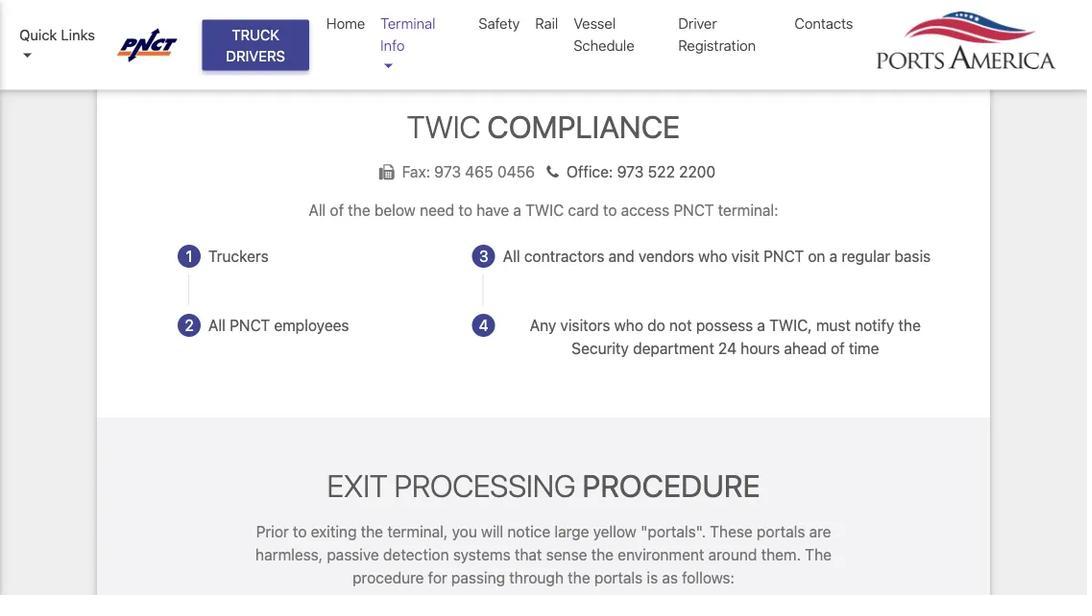 Task type: describe. For each thing, give the bounding box(es) containing it.
phone image
[[539, 165, 566, 180]]

any
[[530, 316, 556, 335]]

the inside any visitors who do not possess a twic, must notify the security department 24 hours ahead of time
[[898, 316, 921, 335]]

vendors
[[638, 247, 694, 266]]

are
[[809, 522, 831, 541]]

links
[[61, 26, 95, 42]]

0 vertical spatial portals
[[757, 522, 805, 541]]

possess
[[696, 316, 753, 335]]

all pnct employees
[[208, 316, 349, 335]]

2 horizontal spatial to
[[603, 201, 617, 219]]

"portals".
[[641, 522, 706, 541]]

0 horizontal spatial twic
[[407, 108, 481, 145]]

truck
[[232, 26, 280, 42]]

you
[[452, 522, 477, 541]]

schedule
[[574, 36, 635, 53]]

contacts
[[795, 15, 853, 32]]

terminal info link
[[373, 5, 471, 85]]

contacts link
[[787, 5, 861, 42]]

all contractors and vendors who visit pnct on a regular basis
[[503, 247, 931, 266]]

1 horizontal spatial who
[[698, 247, 728, 266]]

procedure
[[352, 568, 424, 587]]

1 vertical spatial portals
[[594, 568, 643, 587]]

info
[[381, 36, 405, 53]]

terminal
[[381, 15, 436, 32]]

large
[[554, 522, 589, 541]]

procedure
[[582, 468, 760, 504]]

vessel
[[574, 15, 616, 32]]

0 horizontal spatial of
[[330, 201, 344, 219]]

not
[[669, 316, 692, 335]]

follows:
[[682, 568, 735, 587]]

prior to exiting the terminal, you will notice large yellow "portals". these portals are harmless, passive detection systems that sense the environment around them. the procedure for passing through the portals is as follows:
[[255, 522, 832, 587]]

all for all pnct employees
[[208, 316, 226, 335]]

employees
[[274, 316, 349, 335]]

3
[[479, 247, 488, 266]]

ahead
[[784, 339, 827, 358]]

the up passive
[[361, 522, 383, 541]]

safety
[[479, 15, 520, 32]]

processing
[[394, 468, 576, 504]]

who inside any visitors who do not possess a twic, must notify the security department 24 hours ahead of time
[[614, 316, 643, 335]]

quick links link
[[19, 23, 99, 67]]

detection
[[383, 545, 449, 564]]

terminal,
[[387, 522, 448, 541]]

973 for fax:
[[434, 163, 461, 181]]

truck drivers link
[[202, 19, 309, 70]]

quick
[[19, 26, 57, 42]]

hours
[[741, 339, 780, 358]]

registration
[[678, 36, 756, 53]]

must
[[816, 316, 851, 335]]

office: 973 522 2200
[[566, 163, 716, 181]]

card
[[568, 201, 599, 219]]

0456
[[497, 163, 535, 181]]

exit processing procedure
[[327, 468, 760, 504]]

safety link
[[471, 5, 528, 42]]

regular
[[842, 247, 891, 266]]

for
[[428, 568, 447, 587]]

department
[[633, 339, 714, 358]]

quick links
[[19, 26, 95, 42]]

1 vertical spatial a
[[829, 247, 838, 266]]

as
[[662, 568, 678, 587]]

these
[[710, 522, 753, 541]]

is
[[647, 568, 658, 587]]

truckers
[[208, 247, 269, 266]]

1 horizontal spatial pnct
[[674, 201, 714, 219]]

all for all contractors and vendors who visit pnct on a regular basis
[[503, 247, 520, 266]]

basis
[[895, 247, 931, 266]]

2200
[[679, 163, 716, 181]]

contractors
[[524, 247, 604, 266]]

driver registration link
[[671, 5, 787, 63]]

vessel schedule
[[574, 15, 635, 53]]

4
[[479, 316, 488, 335]]



Task type: locate. For each thing, give the bounding box(es) containing it.
the right the notify
[[898, 316, 921, 335]]

2 vertical spatial all
[[208, 316, 226, 335]]

that
[[515, 545, 542, 564]]

0 vertical spatial pnct
[[674, 201, 714, 219]]

exit
[[327, 468, 388, 504]]

a
[[513, 201, 521, 219], [829, 247, 838, 266], [757, 316, 765, 335]]

the down yellow
[[591, 545, 614, 564]]

rail link
[[528, 5, 566, 42]]

24
[[718, 339, 737, 358]]

driver registration
[[678, 15, 756, 53]]

1 vertical spatial all
[[503, 247, 520, 266]]

the left "below"
[[348, 201, 370, 219]]

truck drivers
[[226, 26, 285, 64]]

all of the below need to have a twic card to access pnct terminal:
[[309, 201, 779, 219]]

harmless,
[[255, 545, 323, 564]]

1 973 from the left
[[434, 163, 461, 181]]

1 horizontal spatial all
[[309, 201, 326, 219]]

and
[[608, 247, 634, 266]]

1 horizontal spatial portals
[[757, 522, 805, 541]]

the
[[805, 545, 832, 564]]

2
[[185, 316, 194, 335]]

prior
[[256, 522, 289, 541]]

of left "below"
[[330, 201, 344, 219]]

0 vertical spatial twic
[[407, 108, 481, 145]]

1 horizontal spatial of
[[831, 339, 845, 358]]

2 vertical spatial a
[[757, 316, 765, 335]]

time
[[849, 339, 879, 358]]

them.
[[761, 545, 801, 564]]

portals up 'them.' at the right bottom
[[757, 522, 805, 541]]

rail
[[535, 15, 558, 32]]

a right on
[[829, 247, 838, 266]]

a inside any visitors who do not possess a twic, must notify the security department 24 hours ahead of time
[[757, 316, 765, 335]]

1 horizontal spatial twic
[[526, 201, 564, 219]]

2 horizontal spatial pnct
[[764, 247, 804, 266]]

do
[[647, 316, 665, 335]]

below
[[374, 201, 416, 219]]

of inside any visitors who do not possess a twic, must notify the security department 24 hours ahead of time
[[831, 339, 845, 358]]

any visitors who do not possess a twic, must notify the security department 24 hours ahead of time
[[530, 316, 921, 358]]

0 vertical spatial of
[[330, 201, 344, 219]]

will
[[481, 522, 503, 541]]

need
[[420, 201, 454, 219]]

522
[[648, 163, 675, 181]]

terminal info
[[381, 15, 436, 53]]

vessel schedule link
[[566, 5, 671, 63]]

0 horizontal spatial pnct
[[230, 316, 270, 335]]

of
[[330, 201, 344, 219], [831, 339, 845, 358]]

1 vertical spatial pnct
[[764, 247, 804, 266]]

visitors
[[560, 316, 610, 335]]

0 vertical spatial a
[[513, 201, 521, 219]]

portals left is
[[594, 568, 643, 587]]

0 horizontal spatial all
[[208, 316, 226, 335]]

to inside prior to exiting the terminal, you will notice large yellow "portals". these portals are harmless, passive detection systems that sense the environment around them. the procedure for passing through the portals is as follows:
[[293, 522, 307, 541]]

fax: 973 465 0456
[[402, 163, 539, 181]]

973 right fax:
[[434, 163, 461, 181]]

notice
[[507, 522, 550, 541]]

2 horizontal spatial all
[[503, 247, 520, 266]]

twic
[[407, 108, 481, 145], [526, 201, 564, 219]]

all right 3
[[503, 247, 520, 266]]

who left visit
[[698, 247, 728, 266]]

pnct right 2
[[230, 316, 270, 335]]

1 vertical spatial twic
[[526, 201, 564, 219]]

a up hours
[[757, 316, 765, 335]]

1 vertical spatial who
[[614, 316, 643, 335]]

twic,
[[769, 316, 812, 335]]

0 horizontal spatial who
[[614, 316, 643, 335]]

973
[[434, 163, 461, 181], [617, 163, 644, 181]]

all left "below"
[[309, 201, 326, 219]]

sense
[[546, 545, 587, 564]]

465
[[465, 163, 493, 181]]

a right have
[[513, 201, 521, 219]]

driver
[[678, 15, 717, 32]]

fax:
[[402, 163, 430, 181]]

1 horizontal spatial to
[[458, 201, 472, 219]]

0 horizontal spatial to
[[293, 522, 307, 541]]

973 for office:
[[617, 163, 644, 181]]

973 left 522
[[617, 163, 644, 181]]

twic compliance
[[407, 108, 680, 145]]

compliance
[[487, 108, 680, 145]]

2 horizontal spatial a
[[829, 247, 838, 266]]

pnct down 2200
[[674, 201, 714, 219]]

access
[[621, 201, 670, 219]]

yellow
[[593, 522, 637, 541]]

around
[[708, 545, 757, 564]]

have
[[476, 201, 509, 219]]

passive
[[327, 545, 379, 564]]

to left have
[[458, 201, 472, 219]]

portals
[[757, 522, 805, 541], [594, 568, 643, 587]]

home
[[326, 15, 365, 32]]

all
[[309, 201, 326, 219], [503, 247, 520, 266], [208, 316, 226, 335]]

1 horizontal spatial a
[[757, 316, 765, 335]]

exiting
[[311, 522, 357, 541]]

to up the "harmless,"
[[293, 522, 307, 541]]

visit
[[732, 247, 760, 266]]

0 vertical spatial all
[[309, 201, 326, 219]]

twic up fax: 973 465 0456
[[407, 108, 481, 145]]

to
[[458, 201, 472, 219], [603, 201, 617, 219], [293, 522, 307, 541]]

1
[[186, 247, 193, 266]]

through
[[509, 568, 564, 587]]

drivers
[[226, 47, 285, 64]]

1 horizontal spatial 973
[[617, 163, 644, 181]]

terminal:
[[718, 201, 779, 219]]

to right card
[[603, 201, 617, 219]]

home link
[[319, 5, 373, 42]]

office: 973 522 2200 link
[[539, 163, 716, 181]]

passing
[[451, 568, 505, 587]]

0 vertical spatial who
[[698, 247, 728, 266]]

0 horizontal spatial portals
[[594, 568, 643, 587]]

of down must
[[831, 339, 845, 358]]

2 973 from the left
[[617, 163, 644, 181]]

who left do
[[614, 316, 643, 335]]

all for all of the below need to have a twic card to access pnct terminal:
[[309, 201, 326, 219]]

office:
[[566, 163, 613, 181]]

systems
[[453, 545, 511, 564]]

notify
[[855, 316, 894, 335]]

0 horizontal spatial 973
[[434, 163, 461, 181]]

1 vertical spatial of
[[831, 339, 845, 358]]

on
[[808, 247, 825, 266]]

all right 2
[[208, 316, 226, 335]]

0 horizontal spatial a
[[513, 201, 521, 219]]

pnct left on
[[764, 247, 804, 266]]

who
[[698, 247, 728, 266], [614, 316, 643, 335]]

twic left card
[[526, 201, 564, 219]]

2 vertical spatial pnct
[[230, 316, 270, 335]]

the down 'sense'
[[568, 568, 590, 587]]



Task type: vqa. For each thing, say whether or not it's contained in the screenshot.
Department at bottom right
yes



